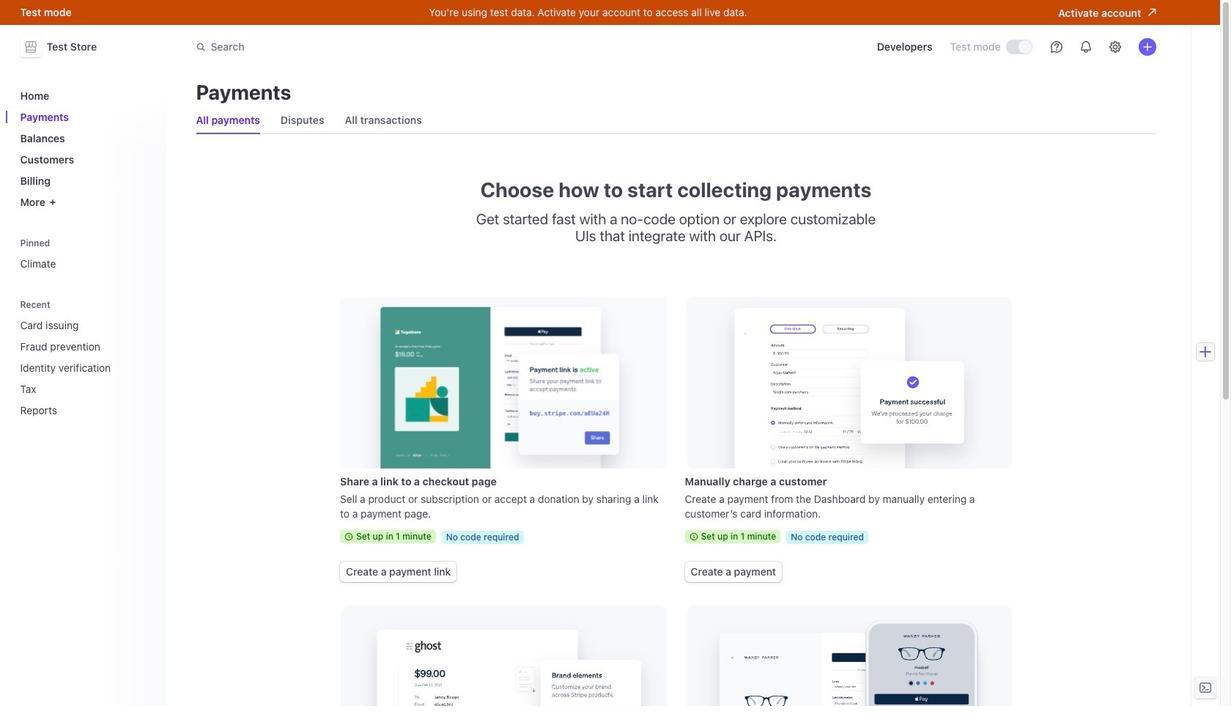 Task type: locate. For each thing, give the bounding box(es) containing it.
1 recent element from the top
[[14, 294, 158, 422]]

recent element
[[14, 294, 158, 422], [14, 313, 158, 422]]

tab list
[[196, 107, 1157, 134]]

None search field
[[187, 33, 601, 60]]

Search text field
[[187, 33, 601, 60]]

notifications image
[[1080, 41, 1092, 53]]

2 recent element from the top
[[14, 313, 158, 422]]

pinned element
[[14, 233, 158, 276]]

help image
[[1051, 41, 1063, 53]]



Task type: vqa. For each thing, say whether or not it's contained in the screenshot.
'Search' text box
yes



Task type: describe. For each thing, give the bounding box(es) containing it.
Test mode checkbox
[[1007, 40, 1032, 54]]

edit pins image
[[143, 239, 152, 247]]

clear history image
[[143, 300, 152, 309]]

settings image
[[1110, 41, 1121, 53]]

core navigation links element
[[14, 84, 158, 214]]



